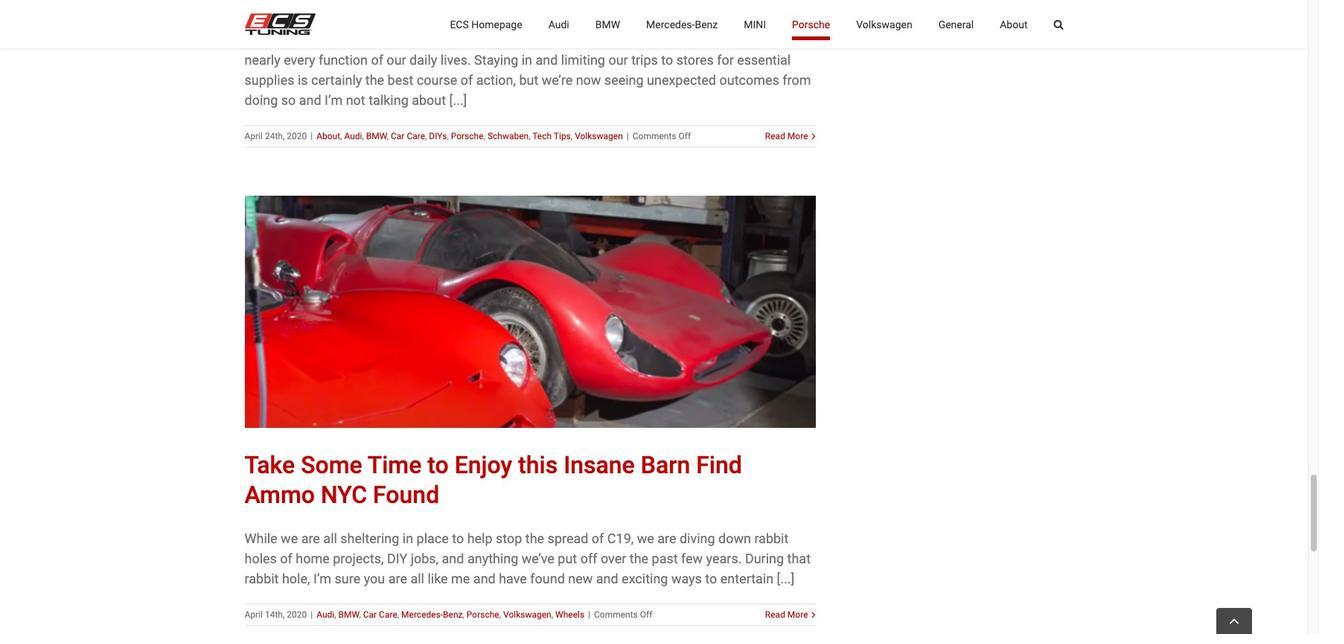 Task type: locate. For each thing, give the bounding box(es) containing it.
the up 'exciting' at the bottom of page
[[630, 551, 648, 566]]

[...] for about
[[449, 92, 467, 108]]

1 horizontal spatial rabbit
[[754, 530, 789, 546]]

more down from
[[788, 131, 808, 141]]

2 we from the left
[[637, 530, 654, 546]]

| right 24th,
[[311, 131, 313, 141]]

0 vertical spatial we've
[[446, 32, 479, 47]]

0 horizontal spatial our
[[387, 52, 406, 68]]

about right general
[[1000, 18, 1028, 30]]

1 more from the top
[[788, 131, 808, 141]]

0 vertical spatial all
[[315, 32, 329, 47]]

we're right but
[[542, 72, 573, 88]]

about link right general
[[1000, 0, 1028, 48]]

1 horizontal spatial this
[[642, 32, 664, 47]]

1 april from the top
[[245, 131, 263, 141]]

0 vertical spatial [...]
[[449, 92, 467, 108]]

read more down from
[[765, 131, 808, 141]]

this inside 'take some time to enjoy this insane barn find ammo nyc found'
[[518, 451, 558, 479]]

projects,
[[333, 551, 384, 566]]

2 more from the top
[[788, 609, 808, 620]]

0 vertical spatial mercedes-benz link
[[646, 0, 718, 48]]

1 horizontal spatial we've
[[522, 551, 555, 566]]

trips
[[631, 52, 658, 68]]

1 vertical spatial bmw link
[[366, 131, 387, 141]]

audi up realize
[[548, 18, 569, 30]]

realize
[[534, 32, 573, 47]]

rabbit down holes
[[245, 571, 279, 586]]

care left "diys" link
[[407, 131, 425, 141]]

0 vertical spatial sheltering
[[332, 32, 391, 47]]

0 vertical spatial off
[[679, 131, 691, 141]]

while we are all sheltering in place to help stop the spread of c19, we are diving down rabbit holes of home projects, diy jobs, and anything we've put off over the past few years. during that rabbit hole, i'm sure you are all like me and have found new and exciting ways to entertain [...]
[[245, 530, 811, 586]]

1 vertical spatial benz
[[443, 609, 463, 620]]

1 read more link from the top
[[765, 129, 808, 143]]

more down that
[[788, 609, 808, 620]]

this
[[642, 32, 664, 47], [518, 451, 558, 479]]

bmw link
[[595, 0, 620, 48], [366, 131, 387, 141], [338, 609, 359, 620]]

0 vertical spatial i'm
[[325, 92, 343, 108]]

benz
[[695, 18, 718, 30], [443, 609, 463, 620]]

care down "you"
[[379, 609, 397, 620]]

the up talking
[[365, 72, 384, 88]]

1 vertical spatial volkswagen
[[575, 131, 623, 141]]

0 vertical spatial benz
[[695, 18, 718, 30]]

more for april 14th, 2020 | audi , bmw , car care , mercedes-benz , porsche , volkswagen , wheels | comments off
[[788, 609, 808, 620]]

1 vertical spatial rabbit
[[245, 571, 279, 586]]

volkswagen link left general
[[856, 0, 912, 48]]

1 vertical spatial off
[[640, 609, 652, 620]]

1 vertical spatial mercedes-benz link
[[401, 609, 463, 620]]

car care link down "you"
[[363, 609, 397, 620]]

1 horizontal spatial the
[[525, 530, 544, 546]]

put
[[558, 551, 577, 566]]

1 vertical spatial read more
[[765, 609, 808, 620]]

car down talking
[[391, 131, 405, 141]]

about link right 24th,
[[316, 131, 340, 141]]

1 vertical spatial bmw
[[366, 131, 387, 141]]

wheels
[[555, 609, 584, 620]]

volkswagen link right tips
[[575, 131, 623, 141]]

2 while from the top
[[245, 530, 277, 546]]

2 read more link from the top
[[765, 608, 808, 621]]

our up best
[[387, 52, 406, 68]]

0 horizontal spatial bmw link
[[338, 609, 359, 620]]

all up home
[[323, 530, 337, 546]]

take some time to enjoy this insane barn find ammo nyc found
[[245, 451, 742, 509]]

all up function
[[315, 32, 329, 47]]

we
[[281, 530, 298, 546], [637, 530, 654, 546]]

2 vertical spatial volkswagen
[[503, 609, 551, 620]]

while for while we are all sheltering in place to help stop the spread of c19, we are diving down rabbit holes of home projects, diy jobs, and anything we've put off over the past few years. during that rabbit hole, i'm sure you are all like me and have found new and exciting ways to entertain [...]
[[245, 530, 277, 546]]

[...] down that
[[777, 571, 795, 586]]

1 vertical spatial [...]
[[777, 571, 795, 586]]

during
[[745, 551, 784, 566]]

bmw link down the sure
[[338, 609, 359, 620]]

2 vertical spatial in
[[403, 530, 413, 546]]

0 vertical spatial read
[[765, 131, 785, 141]]

this inside while we're all sheltering in place, we've come to realize how much this adversity has affected nearly every function of our daily lives. staying in and limiting our trips to stores for essential supplies is certainly the best course of action, but we're now seeing unexpected outcomes from doing so and i'm not talking about [...]
[[642, 32, 664, 47]]

car
[[391, 131, 405, 141], [363, 609, 377, 620]]

we've down ecs
[[446, 32, 479, 47]]

porsche link down the me
[[467, 609, 499, 620]]

care
[[407, 131, 425, 141], [379, 609, 397, 620]]

read more link down from
[[765, 129, 808, 143]]

all inside while we're all sheltering in place, we've come to realize how much this adversity has affected nearly every function of our daily lives. staying in and limiting our trips to stores for essential supplies is certainly the best course of action, but we're now seeing unexpected outcomes from doing so and i'm not talking about [...]
[[315, 32, 329, 47]]

bmw up much
[[595, 18, 620, 30]]

0 vertical spatial this
[[642, 32, 664, 47]]

about
[[1000, 18, 1028, 30], [316, 131, 340, 141]]

1 horizontal spatial audi link
[[344, 131, 362, 141]]

april left 24th,
[[245, 131, 263, 141]]

supplies
[[245, 72, 294, 88]]

i'm
[[325, 92, 343, 108], [313, 571, 331, 586]]

off down unexpected in the top of the page
[[679, 131, 691, 141]]

volkswagen down have
[[503, 609, 551, 620]]

2020 for 24th,
[[287, 131, 307, 141]]

0 horizontal spatial audi link
[[316, 609, 334, 620]]

mercedes-benz
[[646, 18, 718, 30]]

read down "entertain"
[[765, 609, 785, 620]]

read
[[765, 131, 785, 141], [765, 609, 785, 620]]

while up holes
[[245, 530, 277, 546]]

1 vertical spatial comments
[[594, 609, 638, 620]]

audi link down the not
[[344, 131, 362, 141]]

this up trips at the top
[[642, 32, 664, 47]]

all
[[315, 32, 329, 47], [323, 530, 337, 546], [410, 571, 424, 586]]

[...]
[[449, 92, 467, 108], [777, 571, 795, 586]]

april
[[245, 131, 263, 141], [245, 609, 263, 620]]

0 horizontal spatial the
[[365, 72, 384, 88]]

2 vertical spatial bmw link
[[338, 609, 359, 620]]

april left the 14th,
[[245, 609, 263, 620]]

while
[[245, 32, 277, 47], [245, 530, 277, 546]]

i'm inside while we're all sheltering in place, we've come to realize how much this adversity has affected nearly every function of our daily lives. staying in and limiting our trips to stores for essential supplies is certainly the best course of action, but we're now seeing unexpected outcomes from doing so and i'm not talking about [...]
[[325, 92, 343, 108]]

0 vertical spatial volkswagen
[[856, 18, 912, 30]]

certainly
[[311, 72, 362, 88]]

sheltering inside the while we are all sheltering in place to help stop the spread of c19, we are diving down rabbit holes of home projects, diy jobs, and anything we've put off over the past few years. during that rabbit hole, i'm sure you are all like me and have found new and exciting ways to entertain [...]
[[340, 530, 399, 546]]

1 horizontal spatial volkswagen
[[575, 131, 623, 141]]

0 horizontal spatial volkswagen link
[[503, 609, 551, 620]]

0 horizontal spatial mercedes-benz link
[[401, 609, 463, 620]]

1 vertical spatial porsche link
[[451, 131, 484, 141]]

0 vertical spatial car
[[391, 131, 405, 141]]

sheltering up function
[[332, 32, 391, 47]]

off
[[580, 551, 597, 566]]

ammo
[[245, 481, 315, 509]]

2020 right the 14th,
[[287, 609, 307, 620]]

porsche link
[[792, 0, 830, 48], [451, 131, 484, 141], [467, 609, 499, 620]]

more
[[788, 131, 808, 141], [788, 609, 808, 620]]

1 we from the left
[[281, 530, 298, 546]]

,
[[340, 131, 342, 141], [362, 131, 364, 141], [387, 131, 389, 141], [425, 131, 427, 141], [447, 131, 449, 141], [484, 131, 485, 141], [529, 131, 530, 141], [571, 131, 573, 141], [334, 609, 336, 620], [359, 609, 361, 620], [397, 609, 399, 620], [463, 609, 464, 620], [499, 609, 501, 620], [551, 609, 553, 620]]

mercedes- down like
[[401, 609, 443, 620]]

2020 right 24th,
[[287, 131, 307, 141]]

1 horizontal spatial about
[[1000, 18, 1028, 30]]

comments
[[633, 131, 676, 141], [594, 609, 638, 620]]

doing
[[245, 92, 278, 108]]

ecs tuning logo image
[[245, 13, 315, 35]]

benz down the me
[[443, 609, 463, 620]]

our
[[387, 52, 406, 68], [608, 52, 628, 68]]

1 read from the top
[[765, 131, 785, 141]]

2 read from the top
[[765, 609, 785, 620]]

0 vertical spatial bmw
[[595, 18, 620, 30]]

1 vertical spatial read
[[765, 609, 785, 620]]

i'm inside the while we are all sheltering in place to help stop the spread of c19, we are diving down rabbit holes of home projects, diy jobs, and anything we've put off over the past few years. during that rabbit hole, i'm sure you are all like me and have found new and exciting ways to entertain [...]
[[313, 571, 331, 586]]

2 horizontal spatial volkswagen
[[856, 18, 912, 30]]

car care link left "diys" link
[[391, 131, 425, 141]]

nyc
[[321, 481, 367, 509]]

1 horizontal spatial care
[[407, 131, 425, 141]]

read more
[[765, 131, 808, 141], [765, 609, 808, 620]]

volkswagen link
[[856, 0, 912, 48], [575, 131, 623, 141], [503, 609, 551, 620]]

| right the 14th,
[[311, 609, 313, 620]]

1 vertical spatial while
[[245, 530, 277, 546]]

1 horizontal spatial off
[[679, 131, 691, 141]]

0 horizontal spatial are
[[301, 530, 320, 546]]

1 read more from the top
[[765, 131, 808, 141]]

1 vertical spatial car
[[363, 609, 377, 620]]

1 vertical spatial volkswagen link
[[575, 131, 623, 141]]

we right c19,
[[637, 530, 654, 546]]

audi
[[548, 18, 569, 30], [344, 131, 362, 141], [316, 609, 334, 620]]

0 vertical spatial the
[[365, 72, 384, 88]]

read more down "entertain"
[[765, 609, 808, 620]]

1 vertical spatial 2020
[[287, 609, 307, 620]]

few
[[681, 551, 703, 566]]

from
[[783, 72, 811, 88]]

2 april from the top
[[245, 609, 263, 620]]

0 vertical spatial about link
[[1000, 0, 1028, 48]]

are
[[301, 530, 320, 546], [658, 530, 676, 546], [388, 571, 407, 586]]

off
[[679, 131, 691, 141], [640, 609, 652, 620]]

this right enjoy
[[518, 451, 558, 479]]

and
[[536, 52, 558, 68], [299, 92, 321, 108], [442, 551, 464, 566], [473, 571, 496, 586], [596, 571, 618, 586]]

we're
[[281, 32, 312, 47], [542, 72, 573, 88]]

mercedes-benz link up "stores" on the top
[[646, 0, 718, 48]]

more for ,
[[788, 131, 808, 141]]

but
[[519, 72, 538, 88]]

place
[[417, 530, 449, 546]]

porsche link right the "mini"
[[792, 0, 830, 48]]

mini
[[744, 18, 766, 30]]

1 vertical spatial sheltering
[[340, 530, 399, 546]]

0 horizontal spatial we
[[281, 530, 298, 546]]

0 horizontal spatial about
[[316, 131, 340, 141]]

to right time
[[428, 451, 449, 479]]

volkswagen link down have
[[503, 609, 551, 620]]

come
[[482, 32, 516, 47]]

read more link for april 14th, 2020 | audi , bmw , car care , mercedes-benz , porsche , volkswagen , wheels | comments off
[[765, 608, 808, 621]]

1 2020 from the top
[[287, 131, 307, 141]]

2 2020 from the top
[[287, 609, 307, 620]]

0 vertical spatial car care link
[[391, 131, 425, 141]]

0 horizontal spatial audi
[[316, 609, 334, 620]]

entertain
[[720, 571, 774, 586]]

volkswagen right tips
[[575, 131, 623, 141]]

car care link
[[391, 131, 425, 141], [363, 609, 397, 620]]

down
[[718, 530, 751, 546]]

bmw link up limiting
[[595, 0, 620, 48]]

2 vertical spatial all
[[410, 571, 424, 586]]

porsche link right "diys" link
[[451, 131, 484, 141]]

our down much
[[608, 52, 628, 68]]

of right function
[[371, 52, 383, 68]]

diys link
[[429, 131, 447, 141]]

the right stop
[[525, 530, 544, 546]]

1 vertical spatial this
[[518, 451, 558, 479]]

sheltering
[[332, 32, 391, 47], [340, 530, 399, 546]]

i'm down home
[[313, 571, 331, 586]]

1 horizontal spatial mercedes-
[[646, 18, 695, 30]]

[...] inside the while we are all sheltering in place to help stop the spread of c19, we are diving down rabbit holes of home projects, diy jobs, and anything we've put off over the past few years. during that rabbit hole, i'm sure you are all like me and have found new and exciting ways to entertain [...]
[[777, 571, 795, 586]]

1 vertical spatial more
[[788, 609, 808, 620]]

and down is
[[299, 92, 321, 108]]

audi right the 14th,
[[316, 609, 334, 620]]

mercedes-benz link down like
[[401, 609, 463, 620]]

0 horizontal spatial we're
[[281, 32, 312, 47]]

has
[[724, 32, 746, 47]]

0 horizontal spatial care
[[379, 609, 397, 620]]

benz up adversity on the top of the page
[[695, 18, 718, 30]]

2 read more from the top
[[765, 609, 808, 620]]

comments down unexpected in the top of the page
[[633, 131, 676, 141]]

| down 'seeing'
[[627, 131, 629, 141]]

affected
[[749, 32, 799, 47]]

we're up every
[[281, 32, 312, 47]]

mercedes- up adversity on the top of the page
[[646, 18, 695, 30]]

stop
[[496, 530, 522, 546]]

off down 'exciting' at the bottom of page
[[640, 609, 652, 620]]

[...] for entertain
[[777, 571, 795, 586]]

and up the me
[[442, 551, 464, 566]]

course
[[417, 72, 457, 88]]

talking
[[369, 92, 409, 108]]

1 while from the top
[[245, 32, 277, 47]]

car down "you"
[[363, 609, 377, 620]]

0 horizontal spatial about link
[[316, 131, 340, 141]]

0 horizontal spatial volkswagen
[[503, 609, 551, 620]]

bmw down the sure
[[338, 609, 359, 620]]

1 horizontal spatial our
[[608, 52, 628, 68]]

about right 24th,
[[316, 131, 340, 141]]

jobs,
[[411, 551, 439, 566]]

c19,
[[607, 530, 634, 546]]

0 horizontal spatial we've
[[446, 32, 479, 47]]

like
[[428, 571, 448, 586]]

i'm down certainly
[[325, 92, 343, 108]]

are up past
[[658, 530, 676, 546]]

in up but
[[522, 52, 532, 68]]

1 horizontal spatial bmw
[[366, 131, 387, 141]]

the
[[365, 72, 384, 88], [525, 530, 544, 546], [630, 551, 648, 566]]

0 vertical spatial while
[[245, 32, 277, 47]]

porsche down the me
[[467, 609, 499, 620]]

seeing
[[604, 72, 644, 88]]

in left place,
[[394, 32, 405, 47]]

while up nearly
[[245, 32, 277, 47]]

1 vertical spatial car care link
[[363, 609, 397, 620]]

enjoy
[[455, 451, 512, 479]]

we up home
[[281, 530, 298, 546]]

1 vertical spatial audi link
[[344, 131, 362, 141]]

1 vertical spatial we've
[[522, 551, 555, 566]]

bmw down talking
[[366, 131, 387, 141]]

rabbit up during
[[754, 530, 789, 546]]

audi link right the 14th,
[[316, 609, 334, 620]]

0 vertical spatial read more link
[[765, 129, 808, 143]]

audi down the not
[[344, 131, 362, 141]]

sheltering up projects,
[[340, 530, 399, 546]]

while inside while we're all sheltering in place, we've come to realize how much this adversity has affected nearly every function of our daily lives. staying in and limiting our trips to stores for essential supplies is certainly the best course of action, but we're now seeing unexpected outcomes from doing so and i'm not talking about [...]
[[245, 32, 277, 47]]

while inside the while we are all sheltering in place to help stop the spread of c19, we are diving down rabbit holes of home projects, diy jobs, and anything we've put off over the past few years. during that rabbit hole, i'm sure you are all like me and have found new and exciting ways to entertain [...]
[[245, 530, 277, 546]]

are down the diy on the bottom of the page
[[388, 571, 407, 586]]

volkswagen left general
[[856, 18, 912, 30]]

staying
[[474, 52, 518, 68]]

we've up found
[[522, 551, 555, 566]]

wheels link
[[555, 609, 584, 620]]

| right wheels
[[588, 609, 590, 620]]

2 vertical spatial audi link
[[316, 609, 334, 620]]

read more link down "entertain"
[[765, 608, 808, 621]]

0 vertical spatial 2020
[[287, 131, 307, 141]]

1 horizontal spatial we're
[[542, 72, 573, 88]]

audi link left how
[[548, 0, 569, 48]]

have
[[499, 571, 527, 586]]

porsche up affected
[[792, 18, 830, 30]]

[...] inside while we're all sheltering in place, we've come to realize how much this adversity has affected nearly every function of our daily lives. staying in and limiting our trips to stores for essential supplies is certainly the best course of action, but we're now seeing unexpected outcomes from doing so and i'm not talking about [...]
[[449, 92, 467, 108]]

14th,
[[265, 609, 285, 620]]

of up 'hole,'
[[280, 551, 292, 566]]

read down from
[[765, 131, 785, 141]]

mercedes-
[[646, 18, 695, 30], [401, 609, 443, 620]]

0 horizontal spatial mercedes-
[[401, 609, 443, 620]]

1 vertical spatial audi
[[344, 131, 362, 141]]

the inside while we're all sheltering in place, we've come to realize how much this adversity has affected nearly every function of our daily lives. staying in and limiting our trips to stores for essential supplies is certainly the best course of action, but we're now seeing unexpected outcomes from doing so and i'm not talking about [...]
[[365, 72, 384, 88]]

0 horizontal spatial [...]
[[449, 92, 467, 108]]

0 vertical spatial comments
[[633, 131, 676, 141]]

0 vertical spatial porsche
[[792, 18, 830, 30]]

2 horizontal spatial audi
[[548, 18, 569, 30]]

1 vertical spatial read more link
[[765, 608, 808, 621]]

comments right wheels
[[594, 609, 638, 620]]

1 vertical spatial about link
[[316, 131, 340, 141]]



Task type: describe. For each thing, give the bounding box(es) containing it.
and down over
[[596, 571, 618, 586]]

found
[[373, 481, 439, 509]]

april 24th, 2020 | about , audi , bmw , car care , diys , porsche , schwaben , tech tips , volkswagen | comments off
[[245, 131, 691, 141]]

to right come
[[519, 32, 531, 47]]

over
[[601, 551, 626, 566]]

anything
[[467, 551, 518, 566]]

1 vertical spatial mercedes-
[[401, 609, 443, 620]]

schwaben link
[[488, 131, 529, 141]]

to down years.
[[705, 571, 717, 586]]

to right trips at the top
[[661, 52, 673, 68]]

we've inside the while we are all sheltering in place to help stop the spread of c19, we are diving down rabbit holes of home projects, diy jobs, and anything we've put off over the past few years. during that rabbit hole, i'm sure you are all like me and have found new and exciting ways to entertain [...]
[[522, 551, 555, 566]]

2 our from the left
[[608, 52, 628, 68]]

take some time to enjoy this insane barn find ammo nyc found link
[[245, 451, 742, 509]]

lives.
[[441, 52, 471, 68]]

and down realize
[[536, 52, 558, 68]]

outcomes
[[719, 72, 779, 88]]

unexpected
[[647, 72, 716, 88]]

best
[[388, 72, 413, 88]]

read more for april 14th, 2020 | audi , bmw , car care , mercedes-benz , porsche , volkswagen , wheels | comments off
[[765, 609, 808, 620]]

is
[[298, 72, 308, 88]]

ecs homepage
[[450, 18, 522, 30]]

0 horizontal spatial benz
[[443, 609, 463, 620]]

diving
[[680, 530, 715, 546]]

barn
[[641, 451, 690, 479]]

years.
[[706, 551, 742, 566]]

function
[[319, 52, 368, 68]]

april for april 24th, 2020 | about , audi , bmw , car care , diys , porsche , schwaben , tech tips , volkswagen | comments off
[[245, 131, 263, 141]]

1 horizontal spatial volkswagen link
[[575, 131, 623, 141]]

2 horizontal spatial are
[[658, 530, 676, 546]]

of down lives.
[[461, 72, 473, 88]]

me
[[451, 571, 470, 586]]

holes
[[245, 551, 277, 566]]

0 vertical spatial about
[[1000, 18, 1028, 30]]

hole,
[[282, 571, 310, 586]]

how
[[577, 32, 602, 47]]

2 vertical spatial porsche
[[467, 609, 499, 620]]

1 vertical spatial porsche
[[451, 131, 484, 141]]

1 vertical spatial all
[[323, 530, 337, 546]]

0 vertical spatial care
[[407, 131, 425, 141]]

found
[[530, 571, 565, 586]]

mini link
[[744, 0, 766, 48]]

1 horizontal spatial bmw link
[[366, 131, 387, 141]]

0 horizontal spatial off
[[640, 609, 652, 620]]

to left help at the left of the page
[[452, 530, 464, 546]]

schwaben
[[488, 131, 529, 141]]

tech tips link
[[532, 131, 571, 141]]

0 vertical spatial audi
[[548, 18, 569, 30]]

2 vertical spatial audi
[[316, 609, 334, 620]]

2020 for 14th,
[[287, 609, 307, 620]]

place,
[[408, 32, 443, 47]]

0 vertical spatial volkswagen link
[[856, 0, 912, 48]]

2 vertical spatial porsche link
[[467, 609, 499, 620]]

daily
[[410, 52, 437, 68]]

read for ,
[[765, 131, 785, 141]]

general
[[938, 18, 974, 30]]

0 vertical spatial bmw link
[[595, 0, 620, 48]]

home
[[296, 551, 330, 566]]

exciting
[[622, 571, 668, 586]]

1 our from the left
[[387, 52, 406, 68]]

2 horizontal spatial the
[[630, 551, 648, 566]]

april 14th, 2020 | audi , bmw , car care , mercedes-benz , porsche , volkswagen , wheels | comments off
[[245, 609, 652, 620]]

and down anything
[[473, 571, 496, 586]]

essential
[[737, 52, 791, 68]]

nearly
[[245, 52, 280, 68]]

much
[[605, 32, 639, 47]]

0 vertical spatial mercedes-
[[646, 18, 695, 30]]

take some time to enjoy this insane barn find ammo nyc found image
[[245, 196, 816, 428]]

new
[[568, 571, 593, 586]]

that
[[787, 551, 811, 566]]

limiting
[[561, 52, 605, 68]]

every
[[284, 52, 315, 68]]

april for april 14th, 2020 | audi , bmw , car care , mercedes-benz , porsche , volkswagen , wheels | comments off
[[245, 609, 263, 620]]

past
[[652, 551, 678, 566]]

read for april 14th, 2020 | audi , bmw , car care , mercedes-benz , porsche , volkswagen , wheels | comments off
[[765, 609, 785, 620]]

ecs homepage link
[[450, 0, 522, 48]]

diys
[[429, 131, 447, 141]]

read more for ,
[[765, 131, 808, 141]]

so
[[281, 92, 296, 108]]

find
[[696, 451, 742, 479]]

2 horizontal spatial bmw
[[595, 18, 620, 30]]

24th,
[[265, 131, 285, 141]]

take
[[245, 451, 295, 479]]

1 vertical spatial about
[[316, 131, 340, 141]]

ecs
[[450, 18, 469, 30]]

adversity
[[667, 32, 721, 47]]

time
[[368, 451, 422, 479]]

1 vertical spatial in
[[522, 52, 532, 68]]

1 vertical spatial care
[[379, 609, 397, 620]]

0 horizontal spatial car
[[363, 609, 377, 620]]

while we're all sheltering in place, we've come to realize how much this adversity has affected nearly every function of our daily lives. staying in and limiting our trips to stores for essential supplies is certainly the best course of action, but we're now seeing unexpected outcomes from doing so and i'm not talking about [...]
[[245, 32, 811, 108]]

1 horizontal spatial car
[[391, 131, 405, 141]]

sure
[[335, 571, 360, 586]]

spread
[[548, 530, 588, 546]]

insane
[[564, 451, 635, 479]]

help
[[467, 530, 492, 546]]

tips
[[554, 131, 571, 141]]

about
[[412, 92, 446, 108]]

2 vertical spatial bmw
[[338, 609, 359, 620]]

while for while we're all sheltering in place, we've come to realize how much this adversity has affected nearly every function of our daily lives. staying in and limiting our trips to stores for essential supplies is certainly the best course of action, but we're now seeing unexpected outcomes from doing so and i'm not talking about [...]
[[245, 32, 277, 47]]

0 vertical spatial in
[[394, 32, 405, 47]]

2 horizontal spatial audi link
[[548, 0, 569, 48]]

general link
[[938, 0, 974, 48]]

tech
[[532, 131, 552, 141]]

to inside 'take some time to enjoy this insane barn find ammo nyc found'
[[428, 451, 449, 479]]

1 horizontal spatial audi
[[344, 131, 362, 141]]

homepage
[[471, 18, 522, 30]]

action,
[[476, 72, 516, 88]]

we've inside while we're all sheltering in place, we've come to realize how much this adversity has affected nearly every function of our daily lives. staying in and limiting our trips to stores for essential supplies is certainly the best course of action, but we're now seeing unexpected outcomes from doing so and i'm not talking about [...]
[[446, 32, 479, 47]]

for
[[717, 52, 734, 68]]

sheltering inside while we're all sheltering in place, we've come to realize how much this adversity has affected nearly every function of our daily lives. staying in and limiting our trips to stores for essential supplies is certainly the best course of action, but we're now seeing unexpected outcomes from doing so and i'm not talking about [...]
[[332, 32, 391, 47]]

1 horizontal spatial are
[[388, 571, 407, 586]]

0 vertical spatial porsche link
[[792, 0, 830, 48]]

some
[[301, 451, 362, 479]]

1 vertical spatial we're
[[542, 72, 573, 88]]

now
[[576, 72, 601, 88]]

diy
[[387, 551, 407, 566]]

stores
[[676, 52, 714, 68]]

of up off
[[592, 530, 604, 546]]

in inside the while we are all sheltering in place to help stop the spread of c19, we are diving down rabbit holes of home projects, diy jobs, and anything we've put off over the past few years. during that rabbit hole, i'm sure you are all like me and have found new and exciting ways to entertain [...]
[[403, 530, 413, 546]]

1 horizontal spatial benz
[[695, 18, 718, 30]]

read more link for ,
[[765, 129, 808, 143]]

ways
[[671, 571, 702, 586]]

not
[[346, 92, 365, 108]]

you
[[364, 571, 385, 586]]



Task type: vqa. For each thing, say whether or not it's contained in the screenshot.
the bottommost 'of'
no



